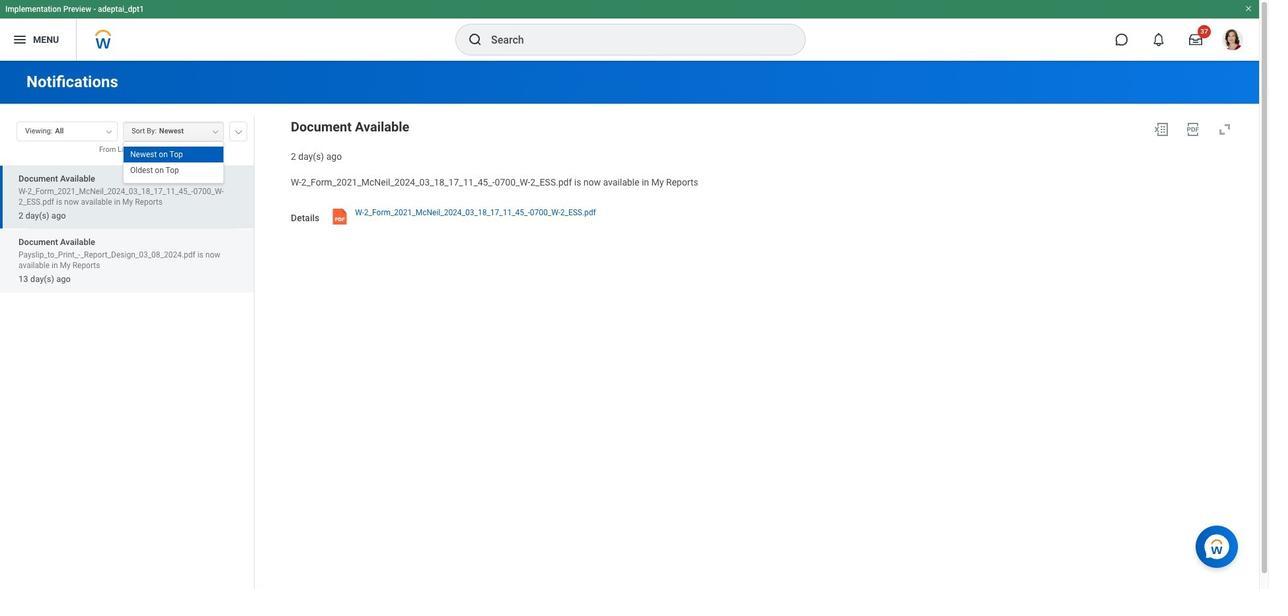 Task type: locate. For each thing, give the bounding box(es) containing it.
search image
[[467, 32, 483, 48]]

view printable version (pdf) image
[[1186, 122, 1201, 138]]

notifications large image
[[1152, 33, 1166, 46]]

profile logan mcneil image
[[1223, 29, 1244, 53]]

region
[[291, 116, 1238, 163]]

banner
[[0, 0, 1260, 61]]

tab panel
[[0, 116, 254, 590]]

Search Workday  search field
[[491, 25, 778, 54]]

main content
[[0, 61, 1260, 590]]

close environment banner image
[[1245, 5, 1253, 13]]



Task type: describe. For each thing, give the bounding box(es) containing it.
fullscreen image
[[1217, 122, 1233, 138]]

inbox large image
[[1189, 33, 1203, 46]]

sort by list box
[[124, 147, 223, 179]]

export to excel image
[[1154, 122, 1170, 138]]

inbox items list box
[[0, 165, 254, 590]]

more image
[[235, 128, 243, 134]]

justify image
[[12, 32, 28, 48]]



Task type: vqa. For each thing, say whether or not it's contained in the screenshot.
search icon
yes



